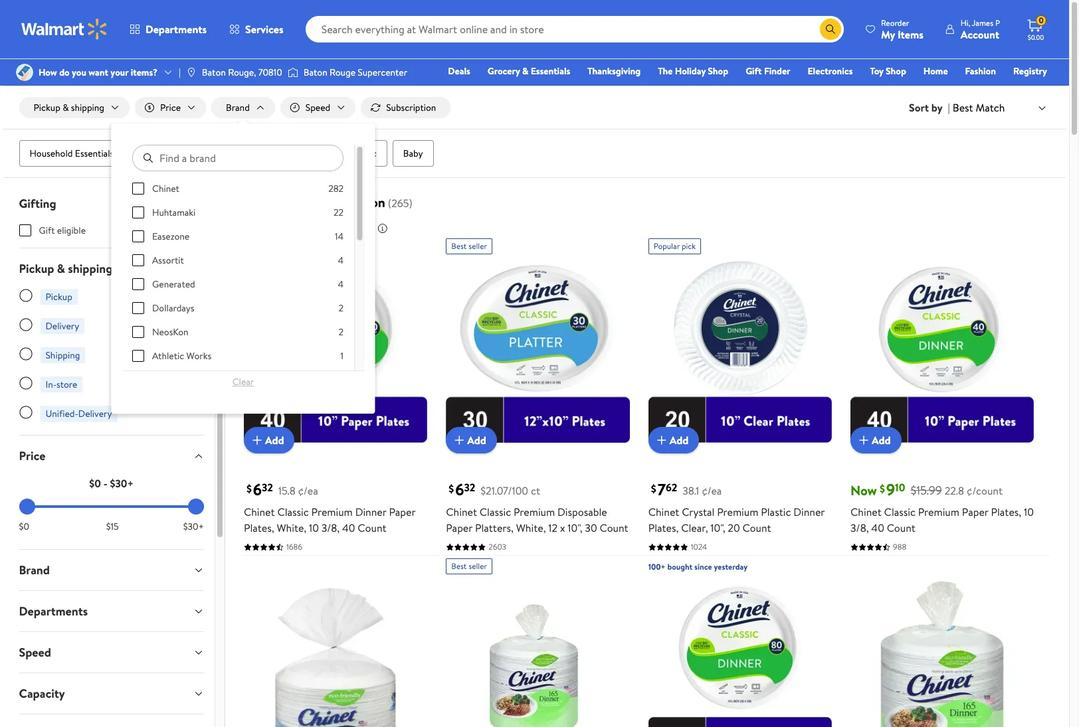 Task type: locate. For each thing, give the bounding box(es) containing it.
home left party
[[140, 147, 165, 160]]

0 horizontal spatial 32
[[262, 481, 273, 496]]

0 horizontal spatial shop
[[708, 64, 729, 78]]

$0
[[89, 477, 101, 491], [19, 520, 29, 534]]

1 horizontal spatial 10",
[[711, 521, 725, 536]]

1 vertical spatial 2
[[339, 326, 344, 339]]

& right industrial
[[331, 147, 337, 160]]

add button up 15.8
[[244, 428, 295, 454]]

speed down rouge
[[306, 101, 330, 114]]

by
[[932, 100, 943, 115]]

brand button down rouge,
[[211, 97, 275, 118]]

chinet 10 3/8" diameter big party pack, heavy weight paper dinner plates, 165 count, classic white image
[[446, 581, 630, 728]]

group
[[133, 182, 344, 661]]

4 $ from the left
[[880, 482, 885, 496]]

2 count from the left
[[600, 521, 629, 536]]

the
[[658, 64, 673, 78]]

speed button down rouge
[[280, 97, 356, 118]]

1 horizontal spatial white,
[[516, 521, 546, 536]]

 image for baton rouge supercenter
[[288, 66, 298, 79]]

0 horizontal spatial 6
[[253, 479, 262, 501]]

baton left rouge,
[[202, 66, 226, 79]]

white, left 12 on the bottom
[[516, 521, 546, 536]]

best
[[953, 100, 973, 115], [451, 241, 467, 252], [451, 561, 467, 573]]

Shipping radio
[[19, 348, 32, 361]]

In-store radio
[[19, 377, 32, 390]]

speed button down "departments" tab
[[8, 633, 215, 673]]

3 add from the left
[[670, 434, 689, 448]]

classic for $ 6 32 15.8 ¢/ea chinet classic premium dinner paper plates,  white, 10 3/8, 40 count
[[277, 505, 309, 520]]

1 white, from the left
[[277, 521, 307, 536]]

since for 1000+
[[295, 241, 312, 253]]

essentials right household
[[75, 147, 114, 160]]

2 10", from the left
[[711, 521, 725, 536]]

6 left 15.8
[[253, 479, 262, 501]]

2 6 from the left
[[455, 479, 464, 501]]

add button for $ 6 32 $21.07/100 ct chinet classic premium disposable paper platters, white, 12  x 10", 30 count
[[446, 428, 497, 454]]

& right grocery
[[522, 64, 529, 78]]

pickup & shipping button down you at the top of the page
[[19, 97, 130, 118]]

pickup up pickup radio
[[19, 261, 54, 277]]

$ 6 32 $21.07/100 ct chinet classic premium disposable paper platters, white, 12  x 10", 30 count
[[446, 479, 629, 536]]

1 horizontal spatial paper
[[446, 521, 473, 536]]

& down do
[[63, 101, 69, 114]]

32 for $ 6 32 $21.07/100 ct chinet classic premium disposable paper platters, white, 12  x 10", 30 count
[[464, 481, 475, 496]]

$ left 7
[[651, 482, 656, 496]]

0 horizontal spatial dinner
[[355, 505, 387, 520]]

 image right items?
[[186, 67, 197, 78]]

pickup & shipping down do
[[34, 101, 104, 114]]

2 dinner from the left
[[794, 505, 825, 520]]

shipping for pickup & shipping tab
[[68, 261, 113, 277]]

shipping down eligible
[[68, 261, 113, 277]]

pickup & shipping down gift eligible
[[19, 261, 113, 277]]

dinner inside $ 7 62 38.1 ¢/ea chinet crystal premium plastic dinner plates, clear, 10", 20 count
[[794, 505, 825, 520]]

2 best seller from the top
[[451, 561, 487, 573]]

0 vertical spatial shipping
[[71, 101, 104, 114]]

chinet classic premium disposable paper dinner plates, white, 10 3/8", 80 count image
[[648, 581, 832, 728]]

$21.07/100
[[481, 484, 528, 499]]

2 32 from the left
[[464, 481, 475, 496]]

gift left finder at the top
[[746, 64, 762, 78]]

yesterday
[[314, 241, 348, 253], [714, 562, 748, 573]]

shop
[[708, 64, 729, 78], [886, 64, 907, 78]]

gifting button
[[8, 184, 215, 224]]

9
[[887, 479, 895, 501]]

1 horizontal spatial price
[[160, 101, 181, 114]]

1 vertical spatial pickup & shipping button
[[8, 249, 215, 289]]

disposable
[[558, 505, 607, 520]]

yesterday down 20 on the bottom right of the page
[[714, 562, 748, 573]]

3/8, inside $ 6 32 15.8 ¢/ea chinet classic premium dinner paper plates,  white, 10 3/8, 40 count
[[322, 521, 340, 536]]

1 horizontal spatial ¢/ea
[[702, 484, 722, 499]]

0 vertical spatial bought
[[268, 241, 293, 253]]

0 vertical spatial brand
[[226, 101, 250, 114]]

account
[[961, 27, 1000, 42]]

1 3/8, from the left
[[322, 521, 340, 536]]

2 3/8, from the left
[[851, 521, 869, 536]]

3 classic from the left
[[884, 505, 916, 520]]

32 for $ 6 32 15.8 ¢/ea chinet classic premium dinner paper plates,  white, 10 3/8, 40 count
[[262, 481, 273, 496]]

pickup inside tab
[[19, 261, 54, 277]]

classic inside $ 6 32 15.8 ¢/ea chinet classic premium dinner paper plates,  white, 10 3/8, 40 count
[[277, 505, 309, 520]]

delivery up shipping
[[46, 320, 79, 333]]

paper inside now $ 9 10 $15.99 22.8 ¢/count chinet classic premium paper plates, 10 3/8, 40 count
[[962, 505, 989, 520]]

2 horizontal spatial paper
[[962, 505, 989, 520]]

in-store
[[46, 378, 77, 392]]

2 baton from the left
[[304, 66, 327, 79]]

0 vertical spatial pickup & shipping button
[[19, 97, 130, 118]]

gift for gift eligible
[[39, 224, 55, 237]]

10
[[895, 481, 906, 496], [1024, 505, 1034, 520], [309, 521, 319, 536]]

$30+
[[110, 477, 134, 491], [183, 520, 204, 534]]

yesterday down 'purchased'
[[314, 241, 348, 253]]

0 horizontal spatial 3/8,
[[322, 521, 340, 536]]

Search search field
[[306, 16, 844, 43]]

1 premium from the left
[[311, 505, 353, 520]]

1 vertical spatial price
[[241, 221, 265, 236]]

1 horizontal spatial shop
[[886, 64, 907, 78]]

the holiday shop link
[[652, 64, 735, 78]]

| right items?
[[179, 66, 181, 79]]

$0 range field
[[19, 506, 204, 509]]

0 vertical spatial pickup & shipping
[[34, 101, 104, 114]]

essentials up sort and filter section element
[[531, 64, 570, 78]]

 image for baton rouge, 70810
[[186, 67, 197, 78]]

chinet paper dinner plates - 165 count image
[[851, 581, 1035, 728]]

3 count from the left
[[743, 521, 771, 536]]

0 horizontal spatial speed button
[[8, 633, 215, 673]]

chinet classic premium dinner paper plates,  white, 10 3/8, 40 count image
[[244, 260, 428, 444]]

1 2 from the top
[[339, 302, 344, 315]]

plates, inside $ 7 62 38.1 ¢/ea chinet crystal premium plastic dinner plates, clear, 10", 20 count
[[648, 521, 679, 536]]

tab
[[8, 715, 215, 728]]

2 $ from the left
[[449, 482, 454, 496]]

6 inside $ 6 32 $21.07/100 ct chinet classic premium disposable paper platters, white, 12  x 10", 30 count
[[455, 479, 464, 501]]

$ inside $ 7 62 38.1 ¢/ea chinet crystal premium plastic dinner plates, clear, 10", 20 count
[[651, 482, 656, 496]]

2 white, from the left
[[516, 521, 546, 536]]

generated
[[153, 278, 196, 291]]

$ left the $21.07/100 on the left of page
[[449, 482, 454, 496]]

home link up one
[[918, 64, 954, 78]]

pickup & shipping button inside sort and filter section element
[[19, 97, 130, 118]]

pickup & shipping tab
[[8, 249, 215, 289]]

1 add from the left
[[265, 434, 284, 448]]

pickup right pickup radio
[[46, 291, 72, 304]]

p
[[996, 17, 1000, 28]]

pickup inside sort and filter section element
[[34, 101, 60, 114]]

1 vertical spatial shipping
[[68, 261, 113, 277]]

32 left 15.8
[[262, 481, 273, 496]]

None checkbox
[[133, 279, 145, 291], [133, 302, 145, 314], [133, 326, 145, 338], [133, 279, 145, 291], [133, 302, 145, 314], [133, 326, 145, 338]]

Unified-Delivery radio
[[19, 406, 32, 419]]

premium inside $ 7 62 38.1 ¢/ea chinet crystal premium plastic dinner plates, clear, 10", 20 count
[[717, 505, 759, 520]]

your
[[111, 66, 129, 79]]

baton for baton rouge, 70810
[[202, 66, 226, 79]]

10 inside $ 6 32 15.8 ¢/ea chinet classic premium dinner paper plates,  white, 10 3/8, 40 count
[[309, 521, 319, 536]]

1 baton from the left
[[202, 66, 226, 79]]

2 add from the left
[[467, 434, 486, 448]]

2 horizontal spatial price
[[241, 221, 265, 236]]

1 vertical spatial bought
[[668, 562, 693, 573]]

6 for $ 6 32 15.8 ¢/ea chinet classic premium dinner paper plates,  white, 10 3/8, 40 count
[[253, 479, 262, 501]]

pickup & shipping button down eligible
[[8, 249, 215, 289]]

pickup & shipping
[[34, 101, 104, 114], [19, 261, 113, 277]]

1 dinner from the left
[[355, 505, 387, 520]]

0 vertical spatial price
[[160, 101, 181, 114]]

since down 1024
[[695, 562, 712, 573]]

pickup down how on the left of the page
[[34, 101, 60, 114]]

price button inside sort and filter section element
[[135, 97, 206, 118]]

0 horizontal spatial plates,
[[244, 521, 274, 536]]

& down gift eligible
[[57, 261, 65, 277]]

$ inside $ 6 32 15.8 ¢/ea chinet classic premium dinner paper plates,  white, 10 3/8, 40 count
[[247, 482, 252, 496]]

store
[[56, 378, 77, 392]]

& for grocery & essentials link
[[522, 64, 529, 78]]

baton
[[202, 66, 226, 79], [304, 66, 327, 79]]

6 inside $ 6 32 15.8 ¢/ea chinet classic premium dinner paper plates,  white, 10 3/8, 40 count
[[253, 479, 262, 501]]

4 premium from the left
[[918, 505, 960, 520]]

988
[[893, 542, 907, 553]]

classic down 9
[[884, 505, 916, 520]]

1 horizontal spatial 3/8,
[[851, 521, 869, 536]]

$ inside $ 6 32 $21.07/100 ct chinet classic premium disposable paper platters, white, 12  x 10", 30 count
[[449, 482, 454, 496]]

0 horizontal spatial brand
[[19, 562, 50, 579]]

10 for 32
[[309, 521, 319, 536]]

0 vertical spatial gift
[[746, 64, 762, 78]]

2 classic from the left
[[480, 505, 511, 520]]

3 $ from the left
[[651, 482, 656, 496]]

0 vertical spatial 2
[[339, 302, 344, 315]]

$ left 15.8
[[247, 482, 252, 496]]

departments tab
[[8, 592, 215, 632]]

baton rouge supercenter
[[304, 66, 407, 79]]

& right party
[[215, 147, 221, 160]]

1 6 from the left
[[253, 479, 262, 501]]

0 horizontal spatial bought
[[268, 241, 293, 253]]

athletic works
[[153, 350, 212, 363]]

pickup & shipping inside tab
[[19, 261, 113, 277]]

walmart image
[[21, 19, 108, 40]]

2 horizontal spatial classic
[[884, 505, 916, 520]]

white, for $ 6 32 $21.07/100 ct chinet classic premium disposable paper platters, white, 12  x 10", 30 count
[[516, 521, 546, 536]]

add for $ 6 32 $21.07/100 ct chinet classic premium disposable paper platters, white, 12  x 10", 30 count
[[467, 434, 486, 448]]

white, inside $ 6 32 15.8 ¢/ea chinet classic premium dinner paper plates,  white, 10 3/8, 40 count
[[277, 521, 307, 536]]

1 40 from the left
[[342, 521, 355, 536]]

2 4 from the top
[[338, 278, 344, 291]]

white, up "1686"
[[277, 521, 307, 536]]

premium inside $ 6 32 $21.07/100 ct chinet classic premium disposable paper platters, white, 12  x 10", 30 count
[[514, 505, 555, 520]]

bought down when
[[268, 241, 293, 253]]

 image left how on the left of the page
[[16, 64, 33, 81]]

$0 for $0 - $30+
[[89, 477, 101, 491]]

1 horizontal spatial $0
[[89, 477, 101, 491]]

1 vertical spatial pickup
[[19, 261, 54, 277]]

pickup & shipping inside sort and filter section element
[[34, 101, 104, 114]]

gift
[[746, 64, 762, 78], [39, 224, 55, 237]]

3 add button from the left
[[648, 428, 699, 454]]

shipping down you at the top of the page
[[71, 101, 104, 114]]

1 horizontal spatial 6
[[455, 479, 464, 501]]

0 vertical spatial brand button
[[211, 97, 275, 118]]

best seller
[[451, 241, 487, 252], [451, 561, 487, 573]]

2 horizontal spatial 10
[[1024, 505, 1034, 520]]

baton for baton rouge supercenter
[[304, 66, 327, 79]]

0 vertical spatial speed
[[306, 101, 330, 114]]

paper inside $ 6 32 $21.07/100 ct chinet classic premium disposable paper platters, white, 12  x 10", 30 count
[[446, 521, 473, 536]]

1 horizontal spatial brand
[[226, 101, 250, 114]]

0 horizontal spatial gift
[[39, 224, 55, 237]]

add to cart image
[[249, 433, 265, 449]]

premium inside $ 6 32 15.8 ¢/ea chinet classic premium dinner paper plates,  white, 10 3/8, 40 count
[[311, 505, 353, 520]]

40 for 32
[[342, 521, 355, 536]]

32 inside $ 6 32 $21.07/100 ct chinet classic premium disposable paper platters, white, 12  x 10", 30 count
[[464, 481, 475, 496]]

1 horizontal spatial home
[[924, 64, 948, 78]]

40 inside now $ 9 10 $15.99 22.8 ¢/count chinet classic premium paper plates, 10 3/8, 40 count
[[872, 521, 885, 536]]

 image right 70810
[[288, 66, 298, 79]]

2 horizontal spatial add to cart image
[[856, 433, 872, 449]]

1 vertical spatial since
[[695, 562, 712, 573]]

classic down 15.8
[[277, 505, 309, 520]]

paper inside $ 6 32 15.8 ¢/ea chinet classic premium dinner paper plates,  white, 10 3/8, 40 count
[[389, 505, 416, 520]]

3 add to cart image from the left
[[856, 433, 872, 449]]

1 horizontal spatial bought
[[668, 562, 693, 573]]

0 vertical spatial price button
[[135, 97, 206, 118]]

10", right x
[[568, 521, 583, 536]]

home up one
[[924, 64, 948, 78]]

1 horizontal spatial dinner
[[794, 505, 825, 520]]

collection
[[326, 193, 385, 211]]

2 add button from the left
[[446, 428, 497, 454]]

speed up capacity
[[19, 645, 51, 661]]

delivery up price tab
[[78, 407, 112, 421]]

classic
[[277, 505, 309, 520], [480, 505, 511, 520], [884, 505, 916, 520]]

registry
[[1014, 64, 1048, 78]]

$30 range field
[[19, 506, 204, 509]]

& inside sort and filter section element
[[63, 101, 69, 114]]

unified-delivery
[[46, 407, 112, 421]]

classic up platters,
[[480, 505, 511, 520]]

0 horizontal spatial home
[[140, 147, 165, 160]]

1 horizontal spatial baton
[[304, 66, 327, 79]]

40 for 9
[[872, 521, 885, 536]]

0 vertical spatial since
[[295, 241, 312, 253]]

1 shop from the left
[[708, 64, 729, 78]]

32 inside $ 6 32 15.8 ¢/ea chinet classic premium dinner paper plates,  white, 10 3/8, 40 count
[[262, 481, 273, 496]]

registry link
[[1008, 64, 1053, 78]]

brand button up "departments" tab
[[8, 550, 215, 591]]

0 horizontal spatial paper
[[389, 505, 416, 520]]

0 vertical spatial departments button
[[118, 13, 218, 45]]

None checkbox
[[133, 183, 145, 195], [133, 207, 145, 219], [19, 225, 31, 237], [133, 231, 145, 243], [133, 255, 145, 267], [133, 350, 145, 362], [133, 183, 145, 195], [133, 207, 145, 219], [19, 225, 31, 237], [133, 231, 145, 243], [133, 255, 145, 267], [133, 350, 145, 362]]

|
[[179, 66, 181, 79], [948, 100, 950, 115]]

1 horizontal spatial plates,
[[648, 521, 679, 536]]

2603
[[489, 542, 506, 553]]

4 for generated
[[338, 278, 344, 291]]

32
[[262, 481, 273, 496], [464, 481, 475, 496]]

0 vertical spatial home
[[924, 64, 948, 78]]

2 40 from the left
[[872, 521, 885, 536]]

classic inside $ 6 32 $21.07/100 ct chinet classic premium disposable paper platters, white, 12  x 10", 30 count
[[480, 505, 511, 520]]

reorder
[[881, 17, 909, 28]]

services
[[245, 22, 284, 37]]

4 add button from the left
[[851, 428, 902, 454]]

1 $ from the left
[[247, 482, 252, 496]]

0 vertical spatial $30+
[[110, 477, 134, 491]]

Find a brand search field
[[133, 145, 344, 172]]

1 classic from the left
[[277, 505, 309, 520]]

pickup & shipping button for pickup & shipping tab
[[8, 249, 215, 289]]

0 horizontal spatial since
[[295, 241, 312, 253]]

add to cart image for 6
[[451, 433, 467, 449]]

my
[[881, 27, 895, 42]]

2 ¢/ea from the left
[[702, 484, 722, 499]]

add button up the $21.07/100 on the left of page
[[446, 428, 497, 454]]

15.8
[[278, 484, 296, 499]]

toy shop
[[870, 64, 907, 78]]

1 horizontal spatial speed button
[[280, 97, 356, 118]]

0
[[1039, 15, 1044, 26]]

32 left the $21.07/100 on the left of page
[[464, 481, 475, 496]]

1 add button from the left
[[244, 428, 295, 454]]

¢/ea
[[298, 484, 318, 499], [702, 484, 722, 499]]

pickup
[[34, 101, 60, 114], [19, 261, 54, 277], [46, 291, 72, 304]]

shipping inside sort and filter section element
[[71, 101, 104, 114]]

0 vertical spatial home link
[[918, 64, 954, 78]]

premium for $ 7 62 38.1 ¢/ea chinet crystal premium plastic dinner plates, clear, 10", 20 count
[[717, 505, 759, 520]]

0 horizontal spatial speed
[[19, 645, 51, 661]]

4 count from the left
[[887, 521, 916, 536]]

add button up 62
[[648, 428, 699, 454]]

$ 6 32 15.8 ¢/ea chinet classic premium dinner paper plates,  white, 10 3/8, 40 count
[[244, 479, 416, 536]]

1 vertical spatial brand button
[[8, 550, 215, 591]]

thanksgiving
[[588, 64, 641, 78]]

gifting
[[19, 195, 56, 212]]

&
[[522, 64, 529, 78], [63, 101, 69, 114], [215, 147, 221, 160], [331, 147, 337, 160], [57, 261, 65, 277]]

2 vertical spatial price
[[19, 448, 45, 465]]

scientific
[[339, 147, 377, 160]]

1 vertical spatial home
[[140, 147, 165, 160]]

2 for neoskon
[[339, 326, 344, 339]]

| right by
[[948, 100, 950, 115]]

2 premium from the left
[[514, 505, 555, 520]]

| inside sort and filter section element
[[948, 100, 950, 115]]

subscription button
[[361, 97, 451, 118]]

1000+ bought since yesterday
[[244, 241, 348, 253]]

1 horizontal spatial yesterday
[[714, 562, 748, 573]]

huhtamaki
[[153, 206, 196, 219]]

10", left 20 on the bottom right of the page
[[711, 521, 725, 536]]

0 vertical spatial 10
[[895, 481, 906, 496]]

add button
[[244, 428, 295, 454], [446, 428, 497, 454], [648, 428, 699, 454], [851, 428, 902, 454]]

1 32 from the left
[[262, 481, 273, 496]]

1 vertical spatial departments button
[[8, 592, 215, 632]]

baton left rouge
[[304, 66, 327, 79]]

add up 62
[[670, 434, 689, 448]]

2 2 from the top
[[339, 326, 344, 339]]

legal information image
[[377, 223, 388, 234]]

brand button inside sort and filter section element
[[211, 97, 275, 118]]

1 vertical spatial seller
[[469, 561, 487, 573]]

0 vertical spatial $0
[[89, 477, 101, 491]]

¢/ea right 38.1
[[702, 484, 722, 499]]

count inside now $ 9 10 $15.99 22.8 ¢/count chinet classic premium paper plates, 10 3/8, 40 count
[[887, 521, 916, 536]]

$ left 9
[[880, 482, 885, 496]]

gifting tab
[[8, 184, 215, 224]]

¢/ea inside $ 6 32 15.8 ¢/ea chinet classic premium dinner paper plates,  white, 10 3/8, 40 count
[[298, 484, 318, 499]]

3/8, inside now $ 9 10 $15.99 22.8 ¢/count chinet classic premium paper plates, 10 3/8, 40 count
[[851, 521, 869, 536]]

1 10", from the left
[[568, 521, 583, 536]]

$0.00
[[1028, 33, 1044, 42]]

add up the $21.07/100 on the left of page
[[467, 434, 486, 448]]

shop right toy
[[886, 64, 907, 78]]

white, inside $ 6 32 $21.07/100 ct chinet classic premium disposable paper platters, white, 12  x 10", 30 count
[[516, 521, 546, 536]]

1 vertical spatial essentials
[[75, 147, 114, 160]]

price button down items?
[[135, 97, 206, 118]]

chinet crystal premium plastic dinner plates, clear, 10", 20 count image
[[648, 260, 832, 444]]

2 seller from the top
[[469, 561, 487, 573]]

how do you want your items?
[[39, 66, 158, 79]]

1 vertical spatial brand
[[19, 562, 50, 579]]

& for industrial & scientific link
[[331, 147, 337, 160]]

add to cart image for 7
[[654, 433, 670, 449]]

add up 15.8
[[265, 434, 284, 448]]

$0 for $0
[[19, 520, 29, 534]]

yesterday for 100+ bought since yesterday
[[714, 562, 748, 573]]

 image
[[16, 64, 33, 81], [288, 66, 298, 79], [186, 67, 197, 78]]

282
[[329, 182, 344, 195]]

the holiday shop
[[658, 64, 729, 78]]

dinner
[[355, 505, 387, 520], [794, 505, 825, 520]]

0 vertical spatial best seller
[[451, 241, 487, 252]]

1 horizontal spatial |
[[948, 100, 950, 115]]

online
[[344, 221, 372, 236]]

premium
[[311, 505, 353, 520], [514, 505, 555, 520], [717, 505, 759, 520], [918, 505, 960, 520]]

add up 9
[[872, 434, 891, 448]]

1 vertical spatial $30+
[[183, 520, 204, 534]]

2 horizontal spatial plates,
[[991, 505, 1022, 520]]

1 vertical spatial pickup & shipping
[[19, 261, 113, 277]]

sort and filter section element
[[3, 86, 1066, 129]]

¢/ea right 15.8
[[298, 484, 318, 499]]

1 horizontal spatial home link
[[918, 64, 954, 78]]

1 vertical spatial yesterday
[[714, 562, 748, 573]]

shop right holiday
[[708, 64, 729, 78]]

1 horizontal spatial 10
[[895, 481, 906, 496]]

shipping inside pickup & shipping tab
[[68, 261, 113, 277]]

in-
[[46, 378, 56, 392]]

chinet inside $ 7 62 38.1 ¢/ea chinet crystal premium plastic dinner plates, clear, 10", 20 count
[[648, 505, 680, 520]]

1 vertical spatial price button
[[8, 436, 215, 477]]

departments button
[[118, 13, 218, 45], [8, 592, 215, 632]]

add to cart image
[[451, 433, 467, 449], [654, 433, 670, 449], [856, 433, 872, 449]]

0 vertical spatial pickup
[[34, 101, 60, 114]]

pickup & shipping button
[[19, 97, 130, 118], [8, 249, 215, 289]]

$ for $ 6 32 15.8 ¢/ea chinet classic premium dinner paper plates,  white, 10 3/8, 40 count
[[247, 482, 252, 496]]

10 for 9
[[1024, 505, 1034, 520]]

speed tab
[[8, 633, 215, 673]]

1 vertical spatial home link
[[130, 140, 176, 167]]

industrial & scientific
[[291, 147, 377, 160]]

eligible
[[57, 224, 86, 237]]

add button up 9
[[851, 428, 902, 454]]

3 premium from the left
[[717, 505, 759, 520]]

pickup for pickup & shipping tab
[[19, 261, 54, 277]]

1 vertical spatial |
[[948, 100, 950, 115]]

party
[[192, 147, 213, 160]]

now
[[851, 482, 877, 500]]

bought right 100+
[[668, 562, 693, 573]]

0 horizontal spatial price
[[19, 448, 45, 465]]

popular
[[654, 241, 680, 252]]

2 add to cart image from the left
[[654, 433, 670, 449]]

1 count from the left
[[358, 521, 386, 536]]

when
[[267, 221, 292, 236]]

plates, for 6
[[244, 521, 274, 536]]

6 left the $21.07/100 on the left of page
[[455, 479, 464, 501]]

40 inside $ 6 32 15.8 ¢/ea chinet classic premium dinner paper plates,  white, 10 3/8, 40 count
[[342, 521, 355, 536]]

1 vertical spatial gift
[[39, 224, 55, 237]]

departments button down brand tab
[[8, 592, 215, 632]]

departments button up items?
[[118, 13, 218, 45]]

gift left eligible
[[39, 224, 55, 237]]

(265)
[[388, 196, 413, 211]]

1 horizontal spatial 32
[[464, 481, 475, 496]]

0 horizontal spatial 10",
[[568, 521, 583, 536]]

0 horizontal spatial yesterday
[[314, 241, 348, 253]]

0 vertical spatial 4
[[338, 254, 344, 267]]

0 horizontal spatial classic
[[277, 505, 309, 520]]

$ for $ 7 62 38.1 ¢/ea chinet crystal premium plastic dinner plates, clear, 10", 20 count
[[651, 482, 656, 496]]

$
[[247, 482, 252, 496], [449, 482, 454, 496], [651, 482, 656, 496], [880, 482, 885, 496]]

since down price when purchased online
[[295, 241, 312, 253]]

home link left party
[[130, 140, 176, 167]]

3/8,
[[322, 521, 340, 536], [851, 521, 869, 536]]

¢/ea inside $ 7 62 38.1 ¢/ea chinet crystal premium plastic dinner plates, clear, 10", 20 count
[[702, 484, 722, 499]]

search icon image
[[825, 24, 836, 35]]

price button up $0 range field
[[8, 436, 215, 477]]

1 ¢/ea from the left
[[298, 484, 318, 499]]

1 4 from the top
[[338, 254, 344, 267]]

add
[[265, 434, 284, 448], [467, 434, 486, 448], [670, 434, 689, 448], [872, 434, 891, 448]]

1 vertical spatial speed
[[19, 645, 51, 661]]

0 horizontal spatial white,
[[277, 521, 307, 536]]

$0 - $30+
[[89, 477, 134, 491]]

1 vertical spatial departments
[[19, 604, 88, 620]]

10",
[[568, 521, 583, 536], [711, 521, 725, 536]]

1 add to cart image from the left
[[451, 433, 467, 449]]

plates, inside $ 6 32 15.8 ¢/ea chinet classic premium dinner paper plates,  white, 10 3/8, 40 count
[[244, 521, 274, 536]]

1 vertical spatial 4
[[338, 278, 344, 291]]

1 best seller from the top
[[451, 241, 487, 252]]



Task type: describe. For each thing, give the bounding box(es) containing it.
electronics
[[808, 64, 853, 78]]

1 seller from the top
[[469, 241, 487, 252]]

Pickup radio
[[19, 289, 32, 302]]

add for $ 6 32 15.8 ¢/ea chinet classic premium dinner paper plates,  white, 10 3/8, 40 count
[[265, 434, 284, 448]]

22.8
[[945, 484, 964, 499]]

dinner inside $ 6 32 15.8 ¢/ea chinet classic premium dinner paper plates,  white, 10 3/8, 40 count
[[355, 505, 387, 520]]

household essentials
[[30, 147, 114, 160]]

subscription
[[386, 101, 436, 114]]

plates, for 7
[[648, 521, 679, 536]]

reorder my items
[[881, 17, 924, 42]]

one
[[946, 83, 966, 96]]

industrial & scientific link
[[281, 140, 387, 167]]

pickup for sort and filter section element
[[34, 101, 60, 114]]

2 shop from the left
[[886, 64, 907, 78]]

electronics link
[[802, 64, 859, 78]]

add button for $ 7 62 38.1 ¢/ea chinet crystal premium plastic dinner plates, clear, 10", 20 count
[[648, 428, 699, 454]]

brand inside sort and filter section element
[[226, 101, 250, 114]]

group containing chinet
[[133, 182, 344, 661]]

14
[[335, 230, 344, 243]]

unified-
[[46, 407, 78, 421]]

add button for $ 6 32 15.8 ¢/ea chinet classic premium dinner paper plates,  white, 10 3/8, 40 count
[[244, 428, 295, 454]]

price tab
[[8, 436, 215, 477]]

best inside best match popup button
[[953, 100, 973, 115]]

how
[[39, 66, 57, 79]]

count inside $ 6 32 $21.07/100 ct chinet classic premium disposable paper platters, white, 12  x 10", 30 count
[[600, 521, 629, 536]]

100+ bought since yesterday
[[648, 562, 748, 573]]

0 vertical spatial departments
[[146, 22, 207, 37]]

industrial
[[291, 147, 329, 160]]

hi,
[[961, 17, 971, 28]]

do
[[59, 66, 70, 79]]

registry one debit
[[946, 64, 1048, 96]]

supercenter
[[358, 66, 407, 79]]

¢/ea for 7
[[702, 484, 722, 499]]

1 vertical spatial delivery
[[78, 407, 112, 421]]

6 for $ 6 32 $21.07/100 ct chinet classic premium disposable paper platters, white, 12  x 10", 30 count
[[455, 479, 464, 501]]

100+
[[648, 562, 666, 573]]

match
[[976, 100, 1005, 115]]

party & occasions
[[192, 147, 265, 160]]

home for bottom home link
[[140, 147, 165, 160]]

pickup & shipping button for sort and filter section element
[[19, 97, 130, 118]]

clear,
[[681, 521, 708, 536]]

deals link
[[442, 64, 476, 78]]

38.1
[[683, 484, 699, 499]]

speed inside sort and filter section element
[[306, 101, 330, 114]]

 image for how do you want your items?
[[16, 64, 33, 81]]

0 vertical spatial delivery
[[46, 320, 79, 333]]

capacity
[[19, 686, 65, 703]]

neoskon
[[153, 326, 189, 339]]

pickup & shipping for pickup & shipping tab
[[19, 261, 113, 277]]

best match
[[953, 100, 1005, 115]]

white, for $ 6 32 15.8 ¢/ea chinet classic premium dinner paper plates,  white, 10 3/8, 40 count
[[277, 521, 307, 536]]

pickup inside fulfillment method option group
[[46, 291, 72, 304]]

count inside $ 6 32 15.8 ¢/ea chinet classic premium dinner paper plates,  white, 10 3/8, 40 count
[[358, 521, 386, 536]]

baby link
[[393, 140, 434, 167]]

departments inside tab
[[19, 604, 88, 620]]

deals
[[448, 64, 470, 78]]

chinet chinet collection (265)
[[241, 193, 413, 211]]

chinet classic white 12-5/8 x 10" platters (100 count) image
[[244, 581, 428, 728]]

4 for assortit
[[338, 254, 344, 267]]

Delivery radio
[[19, 318, 32, 332]]

$ 7 62 38.1 ¢/ea chinet crystal premium plastic dinner plates, clear, 10", 20 count
[[648, 479, 825, 536]]

Walmart Site-Wide search field
[[306, 16, 844, 43]]

pick
[[682, 241, 696, 252]]

toy shop link
[[864, 64, 912, 78]]

chinet inside group
[[153, 182, 180, 195]]

$ inside now $ 9 10 $15.99 22.8 ¢/count chinet classic premium paper plates, 10 3/8, 40 count
[[880, 482, 885, 496]]

0 horizontal spatial |
[[179, 66, 181, 79]]

& for party & occasions link
[[215, 147, 221, 160]]

paper for $ 6 32 15.8 ¢/ea chinet classic premium dinner paper plates,  white, 10 3/8, 40 count
[[389, 505, 416, 520]]

you
[[72, 66, 86, 79]]

fulfillment method option group
[[19, 289, 204, 435]]

james
[[972, 17, 994, 28]]

1000+
[[244, 241, 266, 253]]

yesterday for 1000+ bought since yesterday
[[314, 241, 348, 253]]

premium for $ 6 32 $21.07/100 ct chinet classic premium disposable paper platters, white, 12  x 10", 30 count
[[514, 505, 555, 520]]

brand inside tab
[[19, 562, 50, 579]]

sort by |
[[909, 100, 950, 115]]

3/8, for 9
[[851, 521, 869, 536]]

$15
[[106, 520, 119, 534]]

1 vertical spatial best
[[451, 241, 467, 252]]

22
[[334, 206, 344, 219]]

rouge,
[[228, 66, 256, 79]]

shipping
[[46, 349, 80, 362]]

bought for 100+
[[668, 562, 693, 573]]

add for $ 7 62 38.1 ¢/ea chinet crystal premium plastic dinner plates, clear, 10", 20 count
[[670, 434, 689, 448]]

count inside $ 7 62 38.1 ¢/ea chinet crystal premium plastic dinner plates, clear, 10", 20 count
[[743, 521, 771, 536]]

shipping for sort and filter section element
[[71, 101, 104, 114]]

rouge
[[330, 66, 356, 79]]

chinet classic premium disposable paper platters, white, 12  x 10", 30 count image
[[446, 260, 630, 444]]

premium for $ 6 32 15.8 ¢/ea chinet classic premium dinner paper plates,  white, 10 3/8, 40 count
[[311, 505, 353, 520]]

pickup & shipping for sort and filter section element
[[34, 101, 104, 114]]

grocery & essentials link
[[482, 64, 576, 78]]

plates, inside now $ 9 10 $15.99 22.8 ¢/count chinet classic premium paper plates, 10 3/8, 40 count
[[991, 505, 1022, 520]]

1024
[[691, 542, 707, 553]]

$15.99
[[911, 483, 942, 499]]

gift finder
[[746, 64, 791, 78]]

10", inside $ 7 62 38.1 ¢/ea chinet crystal premium plastic dinner plates, clear, 10", 20 count
[[711, 521, 725, 536]]

chinet inside $ 6 32 15.8 ¢/ea chinet classic premium dinner paper plates,  white, 10 3/8, 40 count
[[244, 505, 275, 520]]

baby
[[403, 147, 423, 160]]

purchased
[[294, 221, 342, 236]]

classic for $ 6 32 $21.07/100 ct chinet classic premium disposable paper platters, white, 12  x 10", 30 count
[[480, 505, 511, 520]]

2 for dollardays
[[339, 302, 344, 315]]

0 horizontal spatial $30+
[[110, 477, 134, 491]]

dollardays
[[153, 302, 195, 315]]

athletic
[[153, 350, 185, 363]]

premium inside now $ 9 10 $15.99 22.8 ¢/count chinet classic premium paper plates, 10 3/8, 40 count
[[918, 505, 960, 520]]

0 horizontal spatial essentials
[[75, 147, 114, 160]]

debit
[[968, 83, 991, 96]]

toy
[[870, 64, 884, 78]]

items
[[898, 27, 924, 42]]

holiday
[[675, 64, 706, 78]]

works
[[187, 350, 212, 363]]

¢/ea for 6
[[298, 484, 318, 499]]

since for 100+
[[695, 562, 712, 573]]

speed inside tab
[[19, 645, 51, 661]]

price inside tab
[[19, 448, 45, 465]]

fashion
[[965, 64, 996, 78]]

gift finder link
[[740, 64, 797, 78]]

price inside sort and filter section element
[[160, 101, 181, 114]]

70810
[[258, 66, 282, 79]]

assortit
[[153, 254, 184, 267]]

¢/count
[[967, 484, 1003, 499]]

speed button inside sort and filter section element
[[280, 97, 356, 118]]

1686
[[286, 542, 302, 553]]

classic inside now $ 9 10 $15.99 22.8 ¢/count chinet classic premium paper plates, 10 3/8, 40 count
[[884, 505, 916, 520]]

capacity tab
[[8, 674, 215, 715]]

party & occasions link
[[181, 140, 275, 167]]

clear button
[[133, 372, 354, 393]]

household
[[30, 147, 73, 160]]

crystal
[[682, 505, 715, 520]]

finder
[[764, 64, 791, 78]]

popular pick
[[654, 241, 696, 252]]

30
[[585, 521, 597, 536]]

ct
[[531, 484, 540, 499]]

chinet inside $ 6 32 $21.07/100 ct chinet classic premium disposable paper platters, white, 12  x 10", 30 count
[[446, 505, 477, 520]]

want
[[89, 66, 108, 79]]

occasions
[[224, 147, 265, 160]]

brand tab
[[8, 550, 215, 591]]

one debit link
[[940, 82, 997, 97]]

gift for gift finder
[[746, 64, 762, 78]]

bought for 1000+
[[268, 241, 293, 253]]

1
[[341, 350, 344, 363]]

best match button
[[950, 99, 1050, 116]]

$ for $ 6 32 $21.07/100 ct chinet classic premium disposable paper platters, white, 12  x 10", 30 count
[[449, 482, 454, 496]]

2 vertical spatial best
[[451, 561, 467, 573]]

price when purchased online
[[241, 221, 372, 236]]

items?
[[131, 66, 158, 79]]

1 horizontal spatial $30+
[[183, 520, 204, 534]]

home for rightmost home link
[[924, 64, 948, 78]]

10", inside $ 6 32 $21.07/100 ct chinet classic premium disposable paper platters, white, 12  x 10", 30 count
[[568, 521, 583, 536]]

household essentials link
[[19, 140, 124, 167]]

paper for $ 6 32 $21.07/100 ct chinet classic premium disposable paper platters, white, 12  x 10", 30 count
[[446, 521, 473, 536]]

1 horizontal spatial essentials
[[531, 64, 570, 78]]

& inside tab
[[57, 261, 65, 277]]

baton rouge, 70810
[[202, 66, 282, 79]]

chinet inside now $ 9 10 $15.99 22.8 ¢/count chinet classic premium paper plates, 10 3/8, 40 count
[[851, 505, 882, 520]]

chinet classic premium paper plates, 10 3/8, 40 count image
[[851, 260, 1035, 444]]

4 add from the left
[[872, 434, 891, 448]]

1 vertical spatial speed button
[[8, 633, 215, 673]]

3/8, for 32
[[322, 521, 340, 536]]



Task type: vqa. For each thing, say whether or not it's contained in the screenshot.


